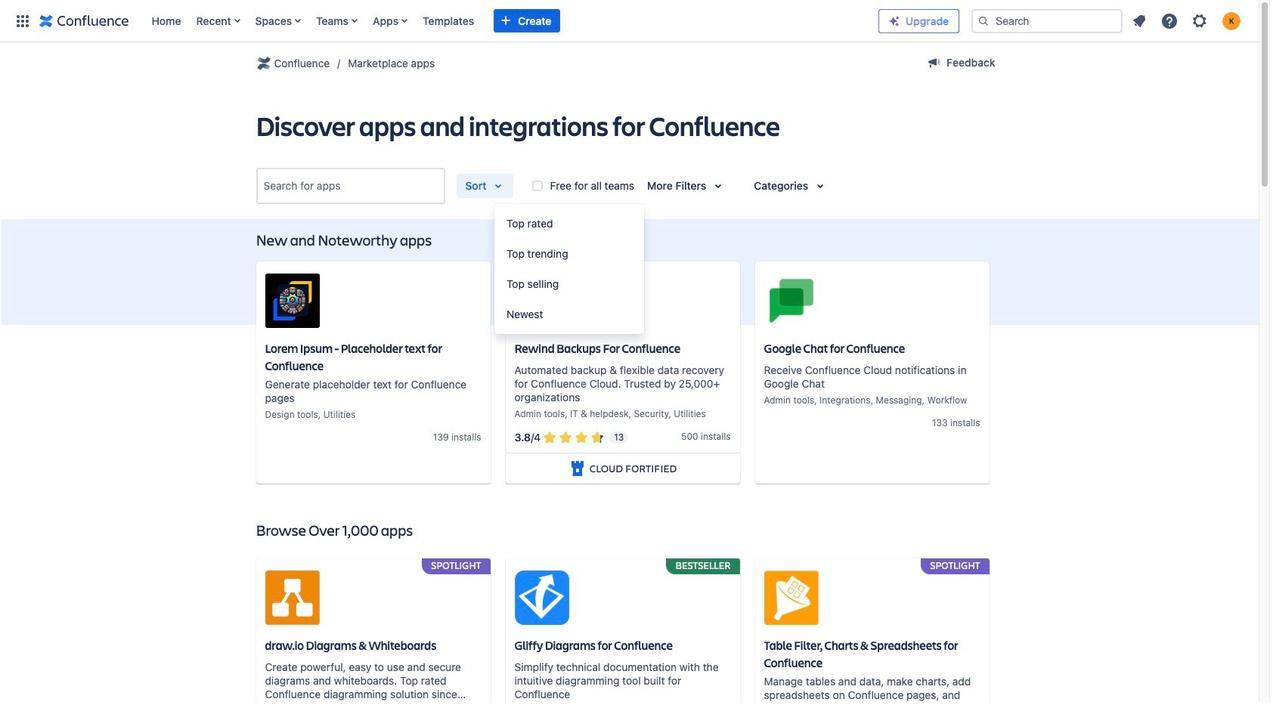 Task type: locate. For each thing, give the bounding box(es) containing it.
Search for apps field
[[259, 172, 442, 200]]

banner
[[0, 0, 1259, 42]]

None search field
[[972, 9, 1123, 33]]

settings icon image
[[1191, 12, 1209, 30]]

group
[[495, 204, 644, 334]]

gliffy diagrams for confluence image
[[515, 571, 569, 625]]

confluence image
[[39, 12, 129, 30], [39, 12, 129, 30]]

list for premium icon
[[1126, 7, 1250, 34]]

your profile and preferences image
[[1223, 12, 1241, 30]]

1 horizontal spatial list
[[1126, 7, 1250, 34]]

list for appswitcher icon
[[144, 0, 879, 42]]

context icon image
[[254, 54, 273, 73], [254, 54, 273, 73]]

premium image
[[888, 15, 901, 27]]

0 horizontal spatial list
[[144, 0, 879, 42]]

list
[[144, 0, 879, 42], [1126, 7, 1250, 34]]

lorem ipsum - placeholder text for confluence image
[[265, 274, 319, 328]]

google chat for confluence image
[[764, 274, 819, 328]]



Task type: vqa. For each thing, say whether or not it's contained in the screenshot.
the Gliffy Diagrams for Confluence image
yes



Task type: describe. For each thing, give the bounding box(es) containing it.
search image
[[978, 15, 990, 27]]

help icon image
[[1161, 12, 1179, 30]]

draw.io diagrams & whiteboards image
[[265, 571, 319, 625]]

table filter, charts & spreadsheets for confluence image
[[764, 571, 819, 625]]

cloud fortified app badge image
[[568, 460, 587, 478]]

Search field
[[972, 9, 1123, 33]]

appswitcher icon image
[[14, 12, 32, 30]]

rewind backups for confluence image
[[515, 274, 569, 328]]

global element
[[9, 0, 879, 42]]

notification icon image
[[1130, 12, 1149, 30]]



